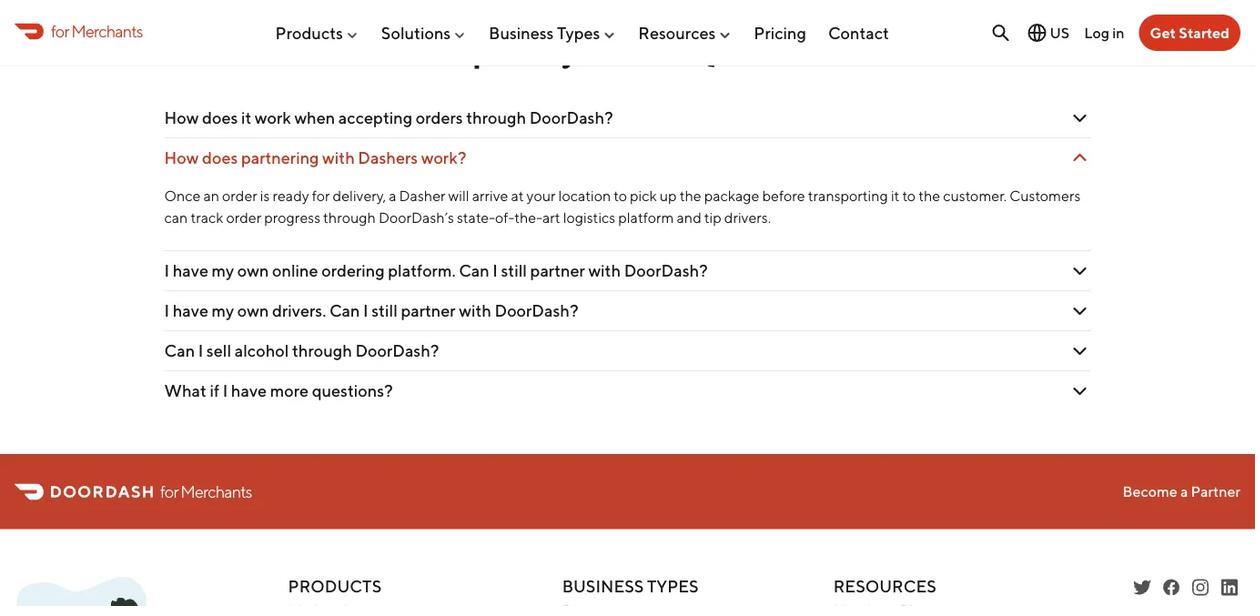 Task type: locate. For each thing, give the bounding box(es) containing it.
have right if
[[231, 382, 267, 401]]

the
[[680, 188, 702, 205], [919, 188, 941, 205]]

0 vertical spatial types
[[557, 23, 600, 42]]

does left work
[[202, 108, 238, 128]]

2 vertical spatial can
[[164, 341, 195, 361]]

1 vertical spatial can
[[330, 301, 360, 321]]

1 vertical spatial my
[[212, 301, 234, 321]]

my up 'sell'
[[212, 301, 234, 321]]

chevron down image
[[1069, 108, 1091, 129], [1069, 148, 1091, 169], [1069, 260, 1091, 282], [1069, 301, 1091, 322], [1069, 341, 1091, 362], [1069, 381, 1091, 402]]

partner down art
[[530, 261, 585, 281]]

instagram link
[[1190, 577, 1212, 599]]

questions?
[[312, 382, 393, 401]]

to
[[614, 188, 627, 205], [903, 188, 916, 205]]

1 vertical spatial merchants
[[180, 482, 252, 502]]

1 chevron down image from the top
[[1069, 108, 1091, 129]]

order
[[222, 188, 257, 205], [226, 209, 261, 227]]

1 vertical spatial partner
[[401, 301, 456, 321]]

1 vertical spatial own
[[237, 301, 269, 321]]

through up questions?
[[292, 341, 352, 361]]

how
[[164, 108, 199, 128], [164, 148, 199, 168]]

0 horizontal spatial it
[[241, 108, 252, 128]]

chevron down image for how does it work when accepting orders through doordash?
[[1069, 108, 1091, 129]]

1 horizontal spatial the
[[919, 188, 941, 205]]

through right orders
[[466, 108, 526, 128]]

an
[[203, 188, 219, 205]]

products
[[275, 23, 343, 42], [288, 577, 382, 596]]

merchants inside for merchants "link"
[[71, 21, 143, 41]]

with down logistics
[[588, 261, 621, 281]]

my
[[212, 261, 234, 281], [212, 301, 234, 321]]

instagram image
[[1190, 577, 1212, 599]]

1 vertical spatial it
[[891, 188, 900, 205]]

state-
[[457, 209, 495, 227]]

a left dasher
[[389, 188, 397, 205]]

chevron down image for how does partnering with dashers work?
[[1069, 148, 1091, 169]]

0 horizontal spatial still
[[372, 301, 398, 321]]

1 vertical spatial does
[[202, 148, 238, 168]]

drivers. down the package
[[724, 209, 771, 227]]

drivers.
[[724, 209, 771, 227], [272, 301, 326, 321]]

own
[[237, 261, 269, 281], [237, 301, 269, 321]]

types
[[557, 23, 600, 42], [647, 577, 699, 596]]

once
[[164, 188, 201, 205]]

0 vertical spatial have
[[173, 261, 208, 281]]

linkedin link
[[1219, 577, 1241, 599]]

solutions
[[381, 23, 451, 42]]

globe line image
[[1026, 22, 1048, 44]]

twitter image
[[1132, 577, 1153, 599]]

i
[[164, 261, 169, 281], [493, 261, 498, 281], [164, 301, 169, 321], [363, 301, 368, 321], [198, 341, 203, 361], [223, 382, 228, 401]]

4 chevron down image from the top
[[1069, 301, 1091, 322]]

still down ordering
[[372, 301, 398, 321]]

1 horizontal spatial business
[[562, 577, 644, 596]]

once an order is ready for delivery, a dasher will arrive at your location to pick up the package before transporting it to the customer. customers can track order progress through doordash's state-of-the-art logistics platform and tip drivers.
[[164, 188, 1081, 227]]

more
[[270, 382, 309, 401]]

pricing
[[754, 23, 807, 42]]

2 vertical spatial for
[[160, 482, 178, 502]]

1 horizontal spatial types
[[647, 577, 699, 596]]

delivery,
[[333, 188, 386, 205]]

1 horizontal spatial drivers.
[[724, 209, 771, 227]]

0 horizontal spatial a
[[389, 188, 397, 205]]

i up the what
[[164, 301, 169, 321]]

with up delivery,
[[322, 148, 355, 168]]

0 horizontal spatial merchants
[[71, 21, 143, 41]]

it
[[241, 108, 252, 128], [891, 188, 900, 205]]

have for i have my own drivers. can i still partner with doordash?
[[173, 301, 208, 321]]

0 vertical spatial merchants
[[71, 21, 143, 41]]

work?
[[421, 148, 466, 168]]

track
[[191, 209, 223, 227]]

1 my from the top
[[212, 261, 234, 281]]

0 vertical spatial a
[[389, 188, 397, 205]]

with
[[322, 148, 355, 168], [588, 261, 621, 281], [459, 301, 491, 321]]

tip
[[704, 209, 722, 227]]

1 horizontal spatial for
[[160, 482, 178, 502]]

1 horizontal spatial partner
[[530, 261, 585, 281]]

1 vertical spatial drivers.
[[272, 301, 326, 321]]

does up 'an'
[[202, 148, 238, 168]]

1 vertical spatial a
[[1181, 483, 1188, 501]]

my down track
[[212, 261, 234, 281]]

1 how from the top
[[164, 108, 199, 128]]

can i sell alcohol through doordash?
[[164, 341, 439, 361]]

it right transporting
[[891, 188, 900, 205]]

how for how does it work when accepting orders through doordash?
[[164, 108, 199, 128]]

progress
[[264, 209, 320, 227]]

chevron down image for what if i have more questions?
[[1069, 381, 1091, 402]]

my for online
[[212, 261, 234, 281]]

through down delivery,
[[323, 209, 376, 227]]

1 vertical spatial through
[[323, 209, 376, 227]]

when
[[294, 108, 335, 128]]

1 horizontal spatial for merchants
[[160, 482, 252, 502]]

order down the is
[[226, 209, 261, 227]]

0 horizontal spatial to
[[614, 188, 627, 205]]

0 horizontal spatial resources
[[638, 23, 716, 42]]

resources
[[638, 23, 716, 42], [834, 577, 937, 596]]

can
[[459, 261, 490, 281], [330, 301, 360, 321], [164, 341, 195, 361]]

merchants
[[71, 21, 143, 41], [180, 482, 252, 502]]

customer.
[[943, 188, 1007, 205]]

1 to from the left
[[614, 188, 627, 205]]

business types
[[489, 23, 600, 42], [562, 577, 699, 596]]

have
[[173, 261, 208, 281], [173, 301, 208, 321], [231, 382, 267, 401]]

1 horizontal spatial can
[[330, 301, 360, 321]]

contact link
[[828, 16, 889, 50]]

1 vertical spatial types
[[647, 577, 699, 596]]

0 vertical spatial still
[[501, 261, 527, 281]]

have up 'sell'
[[173, 301, 208, 321]]

5 chevron down image from the top
[[1069, 341, 1091, 362]]

1 does from the top
[[202, 108, 238, 128]]

own for drivers.
[[237, 301, 269, 321]]

1 vertical spatial how
[[164, 148, 199, 168]]

1 vertical spatial still
[[372, 301, 398, 321]]

own up alcohol
[[237, 301, 269, 321]]

0 vertical spatial can
[[459, 261, 490, 281]]

for merchants
[[51, 21, 143, 41], [160, 482, 252, 502]]

0 vertical spatial with
[[322, 148, 355, 168]]

1 horizontal spatial it
[[891, 188, 900, 205]]

art
[[543, 209, 560, 227]]

business
[[489, 23, 554, 42], [562, 577, 644, 596]]

if
[[210, 382, 219, 401]]

i down of-
[[493, 261, 498, 281]]

0 horizontal spatial partner
[[401, 301, 456, 321]]

a inside 'once an order is ready for delivery, a dasher will arrive at your location to pick up the package before transporting it to the customer. customers can track order progress through doordash's state-of-the-art logistics platform and tip drivers.'
[[389, 188, 397, 205]]

a left partner
[[1181, 483, 1188, 501]]

2 horizontal spatial can
[[459, 261, 490, 281]]

i down ordering
[[363, 301, 368, 321]]

1 vertical spatial have
[[173, 301, 208, 321]]

1 own from the top
[[237, 261, 269, 281]]

can down ordering
[[330, 301, 360, 321]]

through
[[466, 108, 526, 128], [323, 209, 376, 227], [292, 341, 352, 361]]

package
[[704, 188, 760, 205]]

0 horizontal spatial drivers.
[[272, 301, 326, 321]]

customers
[[1010, 188, 1081, 205]]

0 horizontal spatial for
[[51, 21, 69, 41]]

0 vertical spatial does
[[202, 108, 238, 128]]

i have my own drivers. can i still partner with doordash?
[[164, 301, 579, 321]]

0 vertical spatial own
[[237, 261, 269, 281]]

0 vertical spatial business types
[[489, 23, 600, 42]]

can right platform.
[[459, 261, 490, 281]]

2 vertical spatial have
[[231, 382, 267, 401]]

0 vertical spatial through
[[466, 108, 526, 128]]

0 vertical spatial order
[[222, 188, 257, 205]]

with down i have my own online ordering platform. can i still partner with doordash?
[[459, 301, 491, 321]]

own left online
[[237, 261, 269, 281]]

2 to from the left
[[903, 188, 916, 205]]

have down can
[[173, 261, 208, 281]]

1 horizontal spatial with
[[459, 301, 491, 321]]

2 my from the top
[[212, 301, 234, 321]]

0 horizontal spatial business
[[489, 23, 554, 42]]

0 horizontal spatial the
[[680, 188, 702, 205]]

the left customer.
[[919, 188, 941, 205]]

logistics
[[563, 209, 616, 227]]

1 horizontal spatial a
[[1181, 483, 1188, 501]]

2 own from the top
[[237, 301, 269, 321]]

0 horizontal spatial for merchants
[[51, 21, 143, 41]]

0 vertical spatial for
[[51, 21, 69, 41]]

drivers. up can i sell alcohol through doordash?
[[272, 301, 326, 321]]

i left 'sell'
[[198, 341, 203, 361]]

6 chevron down image from the top
[[1069, 381, 1091, 402]]

have for i have my own online ordering platform. can i still partner with doordash?
[[173, 261, 208, 281]]

1 horizontal spatial resources
[[834, 577, 937, 596]]

2 does from the top
[[202, 148, 238, 168]]

chevron down image for i have my own online ordering platform. can i still partner with doordash?
[[1069, 260, 1091, 282]]

what
[[164, 382, 207, 401]]

does
[[202, 108, 238, 128], [202, 148, 238, 168]]

2 vertical spatial with
[[459, 301, 491, 321]]

it left work
[[241, 108, 252, 128]]

partner down platform.
[[401, 301, 456, 321]]

facebook image
[[1161, 577, 1183, 599]]

a
[[389, 188, 397, 205], [1181, 483, 1188, 501]]

dashers
[[358, 148, 418, 168]]

1 vertical spatial for
[[312, 188, 330, 205]]

0 vertical spatial for merchants
[[51, 21, 143, 41]]

still
[[501, 261, 527, 281], [372, 301, 398, 321]]

0 vertical spatial drivers.
[[724, 209, 771, 227]]

1 horizontal spatial merchants
[[180, 482, 252, 502]]

to left "pick"
[[614, 188, 627, 205]]

still down of-
[[501, 261, 527, 281]]

to right transporting
[[903, 188, 916, 205]]

log
[[1084, 24, 1110, 41]]

through inside 'once an order is ready for delivery, a dasher will arrive at your location to pick up the package before transporting it to the customer. customers can track order progress through doordash's state-of-the-art logistics platform and tip drivers.'
[[323, 209, 376, 227]]

twitter link
[[1132, 577, 1153, 599]]

2 horizontal spatial for
[[312, 188, 330, 205]]

pick
[[630, 188, 657, 205]]

2 chevron down image from the top
[[1069, 148, 1091, 169]]

partner
[[1191, 483, 1241, 501]]

3 chevron down image from the top
[[1069, 260, 1091, 282]]

i down can
[[164, 261, 169, 281]]

can left 'sell'
[[164, 341, 195, 361]]

before
[[762, 188, 805, 205]]

doordash?
[[530, 108, 613, 128], [624, 261, 708, 281], [495, 301, 579, 321], [355, 341, 439, 361]]

0 vertical spatial my
[[212, 261, 234, 281]]

in
[[1113, 24, 1125, 41]]

2 how from the top
[[164, 148, 199, 168]]

the up and at right top
[[680, 188, 702, 205]]

us
[[1050, 24, 1070, 41]]

1 vertical spatial with
[[588, 261, 621, 281]]

order left the is
[[222, 188, 257, 205]]

for
[[51, 21, 69, 41], [312, 188, 330, 205], [160, 482, 178, 502]]

1 horizontal spatial to
[[903, 188, 916, 205]]

0 vertical spatial how
[[164, 108, 199, 128]]



Task type: vqa. For each thing, say whether or not it's contained in the screenshot.
top own
yes



Task type: describe. For each thing, give the bounding box(es) containing it.
doordash's
[[379, 209, 454, 227]]

1 horizontal spatial still
[[501, 261, 527, 281]]

partnering
[[241, 148, 319, 168]]

1 vertical spatial resources
[[834, 577, 937, 596]]

platform
[[618, 209, 674, 227]]

1 vertical spatial business
[[562, 577, 644, 596]]

2 the from the left
[[919, 188, 941, 205]]

questions
[[688, 31, 845, 70]]

will
[[448, 188, 469, 205]]

business types link
[[489, 16, 617, 50]]

0 horizontal spatial can
[[164, 341, 195, 361]]

does for it
[[202, 108, 238, 128]]

sell
[[207, 341, 231, 361]]

dasher
[[399, 188, 446, 205]]

for merchants inside "link"
[[51, 21, 143, 41]]

started
[[1179, 24, 1230, 41]]

of-
[[495, 209, 515, 227]]

pricing link
[[754, 16, 807, 50]]

chevron down image for i have my own drivers. can i still partner with doordash?
[[1069, 301, 1091, 322]]

it inside 'once an order is ready for delivery, a dasher will arrive at your location to pick up the package before transporting it to the customer. customers can track order progress through doordash's state-of-the-art logistics platform and tip drivers.'
[[891, 188, 900, 205]]

how does it work when accepting orders through doordash?
[[164, 108, 613, 128]]

how does partnering with dashers work?
[[164, 148, 466, 168]]

become
[[1123, 483, 1178, 501]]

0 vertical spatial it
[[241, 108, 252, 128]]

work
[[255, 108, 291, 128]]

asked
[[585, 31, 681, 70]]

platform.
[[388, 261, 456, 281]]

facebook link
[[1161, 577, 1183, 599]]

contact
[[828, 23, 889, 42]]

0 horizontal spatial with
[[322, 148, 355, 168]]

get
[[1150, 24, 1176, 41]]

0 vertical spatial partner
[[530, 261, 585, 281]]

frequently asked questions
[[410, 31, 845, 70]]

for inside 'once an order is ready for delivery, a dasher will arrive at your location to pick up the package before transporting it to the customer. customers can track order progress through doordash's state-of-the-art logistics platform and tip drivers.'
[[312, 188, 330, 205]]

doordash for merchants image
[[15, 577, 171, 606]]

get started button
[[1139, 15, 1241, 51]]

2 vertical spatial through
[[292, 341, 352, 361]]

ordering
[[322, 261, 385, 281]]

0 horizontal spatial types
[[557, 23, 600, 42]]

0 vertical spatial business
[[489, 23, 554, 42]]

transporting
[[808, 188, 888, 205]]

log in link
[[1084, 24, 1125, 41]]

my for drivers.
[[212, 301, 234, 321]]

i right if
[[223, 382, 228, 401]]

get started
[[1150, 24, 1230, 41]]

0 vertical spatial products
[[275, 23, 343, 42]]

the-
[[515, 209, 543, 227]]

at
[[511, 188, 524, 205]]

ready
[[273, 188, 309, 205]]

i have my own online ordering platform. can i still partner with doordash?
[[164, 261, 708, 281]]

for merchants link
[[15, 19, 143, 44]]

orders
[[416, 108, 463, 128]]

and
[[677, 209, 702, 227]]

how for how does partnering with dashers work?
[[164, 148, 199, 168]]

1 vertical spatial products
[[288, 577, 382, 596]]

for inside "link"
[[51, 21, 69, 41]]

drivers. inside 'once an order is ready for delivery, a dasher will arrive at your location to pick up the package before transporting it to the customer. customers can track order progress through doordash's state-of-the-art logistics platform and tip drivers.'
[[724, 209, 771, 227]]

1 the from the left
[[680, 188, 702, 205]]

up
[[660, 188, 677, 205]]

online
[[272, 261, 318, 281]]

arrive
[[472, 188, 508, 205]]

does for partnering
[[202, 148, 238, 168]]

can
[[164, 209, 188, 227]]

linkedin image
[[1219, 577, 1241, 599]]

1 vertical spatial business types
[[562, 577, 699, 596]]

0 vertical spatial resources
[[638, 23, 716, 42]]

resources link
[[638, 16, 732, 50]]

become a partner link
[[1123, 483, 1241, 501]]

1 vertical spatial for merchants
[[160, 482, 252, 502]]

alcohol
[[235, 341, 289, 361]]

own for online
[[237, 261, 269, 281]]

solutions link
[[381, 16, 467, 50]]

accepting
[[339, 108, 413, 128]]

chevron down image for can i sell alcohol through doordash?
[[1069, 341, 1091, 362]]

what if i have more questions?
[[164, 382, 393, 401]]

frequently
[[410, 31, 579, 70]]

products link
[[275, 16, 360, 50]]

1 vertical spatial order
[[226, 209, 261, 227]]

log in
[[1084, 24, 1125, 41]]

2 horizontal spatial with
[[588, 261, 621, 281]]

is
[[260, 188, 270, 205]]

become a partner
[[1123, 483, 1241, 501]]

location
[[559, 188, 611, 205]]

your
[[527, 188, 556, 205]]



